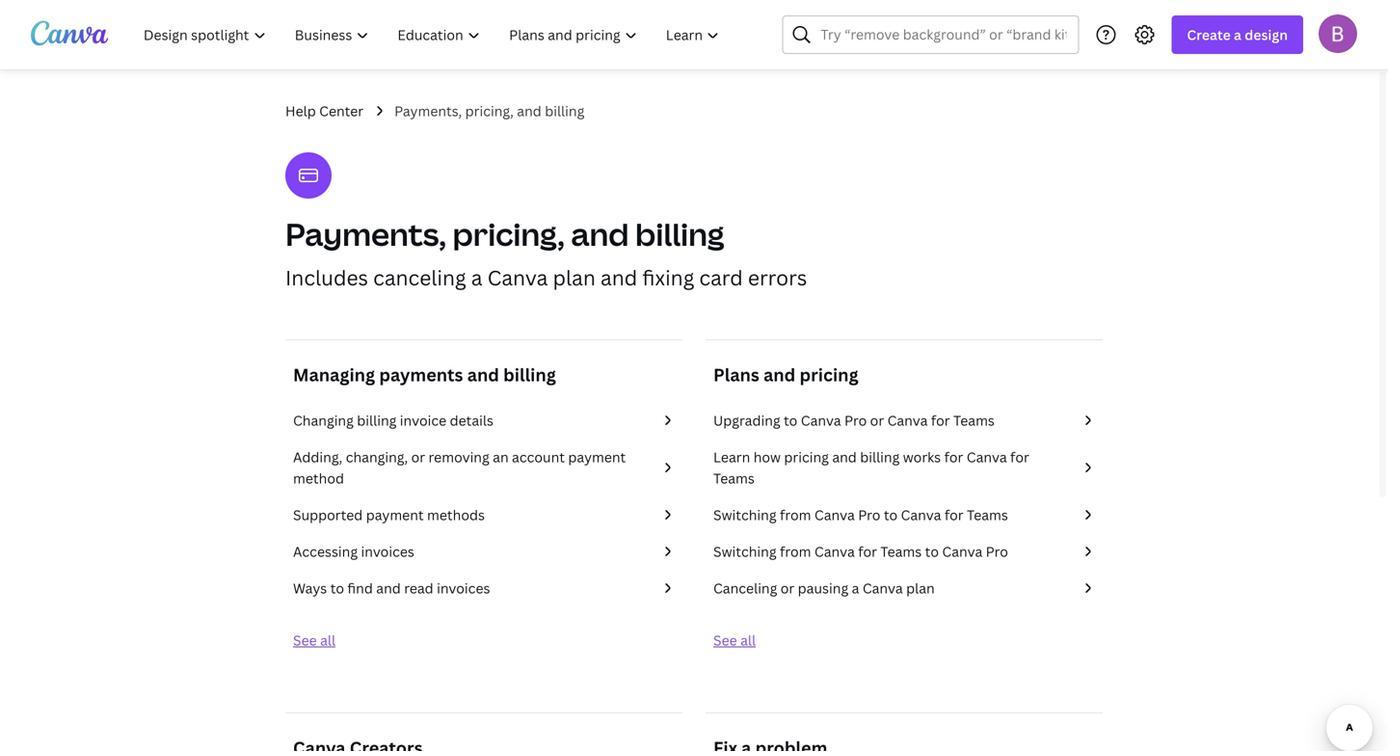 Task type: locate. For each thing, give the bounding box(es) containing it.
1 see all button from the left
[[293, 631, 336, 649]]

a right pausing
[[852, 579, 859, 597]]

1 horizontal spatial see all
[[714, 631, 756, 649]]

0 vertical spatial from
[[780, 506, 811, 524]]

see all
[[293, 631, 336, 649], [714, 631, 756, 649]]

and inside learn how pricing and billing works for canva for teams
[[832, 448, 857, 466]]

payments, for payments, pricing, and billing includes canceling a canva plan and fixing card errors
[[285, 213, 446, 255]]

1 switching from the top
[[714, 506, 777, 524]]

for
[[931, 411, 950, 430], [945, 448, 964, 466], [1011, 448, 1030, 466], [945, 506, 964, 524], [858, 542, 877, 561]]

pricing
[[800, 363, 859, 387], [784, 448, 829, 466]]

see down ways
[[293, 631, 317, 649]]

1 vertical spatial a
[[471, 264, 483, 291]]

2 see all from the left
[[714, 631, 756, 649]]

0 vertical spatial switching
[[714, 506, 777, 524]]

switching
[[714, 506, 777, 524], [714, 542, 777, 561]]

1 see all from the left
[[293, 631, 336, 649]]

0 vertical spatial plan
[[553, 264, 596, 291]]

canceling or pausing a canva plan
[[714, 579, 935, 597]]

or left pausing
[[781, 579, 795, 597]]

a inside payments, pricing, and billing includes canceling a canva plan and fixing card errors
[[471, 264, 483, 291]]

and
[[517, 102, 542, 120], [571, 213, 629, 255], [601, 264, 638, 291], [467, 363, 499, 387], [764, 363, 796, 387], [832, 448, 857, 466], [376, 579, 401, 597]]

0 vertical spatial a
[[1234, 26, 1242, 44]]

help center
[[285, 102, 364, 120]]

1 horizontal spatial all
[[741, 631, 756, 649]]

all
[[320, 631, 336, 649], [741, 631, 756, 649]]

0 horizontal spatial all
[[320, 631, 336, 649]]

0 horizontal spatial invoices
[[361, 542, 414, 561]]

see all button
[[293, 631, 336, 649], [714, 631, 756, 649]]

1 vertical spatial from
[[780, 542, 811, 561]]

from down how
[[780, 506, 811, 524]]

0 horizontal spatial see all button
[[293, 631, 336, 649]]

a right canceling
[[471, 264, 483, 291]]

pro
[[845, 411, 867, 430], [858, 506, 881, 524], [986, 542, 1008, 561]]

teams
[[954, 411, 995, 430], [714, 469, 755, 487], [967, 506, 1008, 524], [881, 542, 922, 561]]

top level navigation element
[[131, 15, 736, 54]]

pricing, inside payments, pricing, and billing includes canceling a canva plan and fixing card errors
[[453, 213, 565, 255]]

adding, changing, or removing an account payment method link
[[293, 446, 675, 489]]

billing for payments, pricing, and billing
[[545, 102, 585, 120]]

payments, pricing, and billing
[[394, 102, 585, 120]]

1 vertical spatial plan
[[906, 579, 935, 597]]

all down ways
[[320, 631, 336, 649]]

see
[[293, 631, 317, 649], [714, 631, 737, 649]]

pricing inside learn how pricing and billing works for canva for teams
[[784, 448, 829, 466]]

to left find
[[330, 579, 344, 597]]

payments,
[[394, 102, 462, 120], [285, 213, 446, 255]]

for for learn how pricing and billing works for canva for teams
[[945, 448, 964, 466]]

see for managing payments and billing
[[293, 631, 317, 649]]

plans and pricing
[[714, 363, 859, 387]]

0 horizontal spatial plan
[[553, 264, 596, 291]]

supported
[[293, 506, 363, 524]]

2 all from the left
[[741, 631, 756, 649]]

plan
[[553, 264, 596, 291], [906, 579, 935, 597]]

plan left fixing
[[553, 264, 596, 291]]

2 horizontal spatial or
[[870, 411, 884, 430]]

card
[[699, 264, 743, 291]]

switching inside switching from canva pro to canva for teams link
[[714, 506, 777, 524]]

to
[[784, 411, 798, 430], [884, 506, 898, 524], [925, 542, 939, 561], [330, 579, 344, 597]]

payment right account
[[568, 448, 626, 466]]

or up learn how pricing and billing works for canva for teams
[[870, 411, 884, 430]]

pricing up the upgrading to canva pro or canva for teams
[[800, 363, 859, 387]]

see all button down canceling
[[714, 631, 756, 649]]

1 all from the left
[[320, 631, 336, 649]]

billing
[[545, 102, 585, 120], [635, 213, 725, 255], [503, 363, 556, 387], [357, 411, 397, 430], [860, 448, 900, 466]]

invoices
[[361, 542, 414, 561], [437, 579, 490, 597]]

0 horizontal spatial payment
[[366, 506, 424, 524]]

0 vertical spatial payments,
[[394, 102, 462, 120]]

supported payment methods link
[[293, 504, 675, 525]]

see all button down ways
[[293, 631, 336, 649]]

payment up accessing invoices
[[366, 506, 424, 524]]

an
[[493, 448, 509, 466]]

pricing for how
[[784, 448, 829, 466]]

bob builder image
[[1319, 14, 1358, 53]]

2 vertical spatial a
[[852, 579, 859, 597]]

to inside switching from canva pro to canva for teams link
[[884, 506, 898, 524]]

or inside adding, changing, or removing an account payment method
[[411, 448, 425, 466]]

pricing right how
[[784, 448, 829, 466]]

to up canceling or pausing a canva plan link
[[925, 542, 939, 561]]

canceling
[[373, 264, 466, 291]]

includes
[[285, 264, 368, 291]]

create a design button
[[1172, 15, 1304, 54]]

plans
[[714, 363, 760, 387]]

plan down 'switching from canva for teams to canva pro' link
[[906, 579, 935, 597]]

1 vertical spatial payments,
[[285, 213, 446, 255]]

1 horizontal spatial see all button
[[714, 631, 756, 649]]

see for plans and pricing
[[714, 631, 737, 649]]

to inside the ways to find and read invoices link
[[330, 579, 344, 597]]

2 horizontal spatial a
[[1234, 26, 1242, 44]]

payments, up includes
[[285, 213, 446, 255]]

0 vertical spatial pricing,
[[465, 102, 514, 120]]

from up pausing
[[780, 542, 811, 561]]

switching up canceling
[[714, 542, 777, 561]]

switching down the learn
[[714, 506, 777, 524]]

1 vertical spatial switching
[[714, 542, 777, 561]]

to right upgrading at the right
[[784, 411, 798, 430]]

switching inside 'switching from canva for teams to canva pro' link
[[714, 542, 777, 561]]

0 vertical spatial pro
[[845, 411, 867, 430]]

payment
[[568, 448, 626, 466], [366, 506, 424, 524]]

changing
[[293, 411, 354, 430]]

1 horizontal spatial payment
[[568, 448, 626, 466]]

payments, inside payments, pricing, and billing includes canceling a canva plan and fixing card errors
[[285, 213, 446, 255]]

1 horizontal spatial see
[[714, 631, 737, 649]]

errors
[[748, 264, 807, 291]]

billing inside payments, pricing, and billing includes canceling a canva plan and fixing card errors
[[635, 213, 725, 255]]

pricing,
[[465, 102, 514, 120], [453, 213, 565, 255]]

0 horizontal spatial a
[[471, 264, 483, 291]]

a left design
[[1234, 26, 1242, 44]]

2 see all button from the left
[[714, 631, 756, 649]]

from
[[780, 506, 811, 524], [780, 542, 811, 561]]

see all for managing payments and billing
[[293, 631, 336, 649]]

1 vertical spatial or
[[411, 448, 425, 466]]

1 horizontal spatial plan
[[906, 579, 935, 597]]

billing for managing payments and billing
[[503, 363, 556, 387]]

billing for payments, pricing, and billing includes canceling a canva plan and fixing card errors
[[635, 213, 725, 255]]

canva
[[488, 264, 548, 291], [801, 411, 841, 430], [888, 411, 928, 430], [967, 448, 1007, 466], [815, 506, 855, 524], [901, 506, 941, 524], [815, 542, 855, 561], [942, 542, 983, 561], [863, 579, 903, 597]]

to up 'switching from canva for teams to canva pro' link
[[884, 506, 898, 524]]

changing billing invoice details link
[[293, 410, 675, 431]]

ways to find and read invoices
[[293, 579, 490, 597]]

switching from canva for teams to canva pro
[[714, 542, 1008, 561]]

2 from from the top
[[780, 542, 811, 561]]

1 from from the top
[[780, 506, 811, 524]]

teams up learn how pricing and billing works for canva for teams link
[[954, 411, 995, 430]]

2 see from the left
[[714, 631, 737, 649]]

a
[[1234, 26, 1242, 44], [471, 264, 483, 291], [852, 579, 859, 597]]

all for managing
[[320, 631, 336, 649]]

teams down the learn
[[714, 469, 755, 487]]

1 horizontal spatial or
[[781, 579, 795, 597]]

payments, down top level navigation element
[[394, 102, 462, 120]]

or down the invoice
[[411, 448, 425, 466]]

pro for or
[[845, 411, 867, 430]]

see all down ways
[[293, 631, 336, 649]]

pro for to
[[858, 506, 881, 524]]

billing inside learn how pricing and billing works for canva for teams
[[860, 448, 900, 466]]

learn
[[714, 448, 750, 466]]

accessing
[[293, 542, 358, 561]]

help center link
[[285, 100, 364, 121]]

pausing
[[798, 579, 849, 597]]

1 see from the left
[[293, 631, 317, 649]]

see all down canceling
[[714, 631, 756, 649]]

switching from canva pro to canva for teams link
[[714, 504, 1095, 525]]

or
[[870, 411, 884, 430], [411, 448, 425, 466], [781, 579, 795, 597]]

0 horizontal spatial or
[[411, 448, 425, 466]]

0 vertical spatial payment
[[568, 448, 626, 466]]

1 vertical spatial pro
[[858, 506, 881, 524]]

invoices inside accessing invoices link
[[361, 542, 414, 561]]

adding,
[[293, 448, 343, 466]]

adding, changing, or removing an account payment method
[[293, 448, 626, 487]]

1 vertical spatial payment
[[366, 506, 424, 524]]

changing billing invoice details
[[293, 411, 494, 430]]

1 horizontal spatial invoices
[[437, 579, 490, 597]]

account
[[512, 448, 565, 466]]

see all for plans and pricing
[[714, 631, 756, 649]]

teams up canceling or pausing a canva plan link
[[881, 542, 922, 561]]

all down canceling
[[741, 631, 756, 649]]

2 switching from the top
[[714, 542, 777, 561]]

1 vertical spatial pricing,
[[453, 213, 565, 255]]

0 horizontal spatial see all
[[293, 631, 336, 649]]

canceling
[[714, 579, 777, 597]]

invoices down supported payment methods
[[361, 542, 414, 561]]

0 vertical spatial invoices
[[361, 542, 414, 561]]

invoices down accessing invoices link
[[437, 579, 490, 597]]

managing
[[293, 363, 375, 387]]

payments, for payments, pricing, and billing
[[394, 102, 462, 120]]

for for upgrading to canva pro or canva for teams
[[931, 411, 950, 430]]

see down canceling
[[714, 631, 737, 649]]

1 vertical spatial invoices
[[437, 579, 490, 597]]

0 horizontal spatial see
[[293, 631, 317, 649]]

1 vertical spatial pricing
[[784, 448, 829, 466]]

0 vertical spatial pricing
[[800, 363, 859, 387]]

switching for switching from canva pro to canva for teams
[[714, 506, 777, 524]]



Task type: vqa. For each thing, say whether or not it's contained in the screenshot.
The 'Light'
no



Task type: describe. For each thing, give the bounding box(es) containing it.
upgrading
[[714, 411, 781, 430]]

payments
[[379, 363, 463, 387]]

Try "remove background" or "brand kit" search field
[[821, 16, 1067, 53]]

removing
[[429, 448, 490, 466]]

how
[[754, 448, 781, 466]]

switching from canva pro to canva for teams
[[714, 506, 1008, 524]]

payments, pricing, and billing includes canceling a canva plan and fixing card errors
[[285, 213, 807, 291]]

read
[[404, 579, 434, 597]]

invoice
[[400, 411, 447, 430]]

1 horizontal spatial a
[[852, 579, 859, 597]]

invoices inside the ways to find and read invoices link
[[437, 579, 490, 597]]

upgrading to canva pro or canva for teams link
[[714, 410, 1095, 431]]

see all button for managing
[[293, 631, 336, 649]]

pricing, for payments, pricing, and billing
[[465, 102, 514, 120]]

see all button for plans
[[714, 631, 756, 649]]

all for plans
[[741, 631, 756, 649]]

pricing, for payments, pricing, and billing includes canceling a canva plan and fixing card errors
[[453, 213, 565, 255]]

ways
[[293, 579, 327, 597]]

0 vertical spatial or
[[870, 411, 884, 430]]

method
[[293, 469, 344, 487]]

to inside upgrading to canva pro or canva for teams link
[[784, 411, 798, 430]]

switching from canva for teams to canva pro link
[[714, 541, 1095, 562]]

works
[[903, 448, 941, 466]]

a inside dropdown button
[[1234, 26, 1242, 44]]

canva inside learn how pricing and billing works for canva for teams
[[967, 448, 1007, 466]]

accessing invoices
[[293, 542, 414, 561]]

2 vertical spatial pro
[[986, 542, 1008, 561]]

supported payment methods
[[293, 506, 485, 524]]

managing payments and billing
[[293, 363, 556, 387]]

canva inside payments, pricing, and billing includes canceling a canva plan and fixing card errors
[[488, 264, 548, 291]]

accessing invoices link
[[293, 541, 675, 562]]

from for pro
[[780, 506, 811, 524]]

from for for
[[780, 542, 811, 561]]

payments, pricing, and billing link
[[394, 100, 585, 121]]

help
[[285, 102, 316, 120]]

for for switching from canva pro to canva for teams
[[945, 506, 964, 524]]

find
[[348, 579, 373, 597]]

create
[[1187, 26, 1231, 44]]

switching for switching from canva for teams to canva pro
[[714, 542, 777, 561]]

changing,
[[346, 448, 408, 466]]

upgrading to canva pro or canva for teams
[[714, 411, 995, 430]]

methods
[[427, 506, 485, 524]]

fixing
[[643, 264, 695, 291]]

create a design
[[1187, 26, 1288, 44]]

teams inside learn how pricing and billing works for canva for teams
[[714, 469, 755, 487]]

design
[[1245, 26, 1288, 44]]

learn how pricing and billing works for canva for teams link
[[714, 446, 1095, 489]]

payment inside adding, changing, or removing an account payment method
[[568, 448, 626, 466]]

2 vertical spatial or
[[781, 579, 795, 597]]

pricing for and
[[800, 363, 859, 387]]

canceling or pausing a canva plan link
[[714, 578, 1095, 599]]

to inside 'switching from canva for teams to canva pro' link
[[925, 542, 939, 561]]

ways to find and read invoices link
[[293, 578, 675, 599]]

center
[[319, 102, 364, 120]]

plan inside payments, pricing, and billing includes canceling a canva plan and fixing card errors
[[553, 264, 596, 291]]

details
[[450, 411, 494, 430]]

learn how pricing and billing works for canva for teams
[[714, 448, 1030, 487]]

teams up 'switching from canva for teams to canva pro' link
[[967, 506, 1008, 524]]



